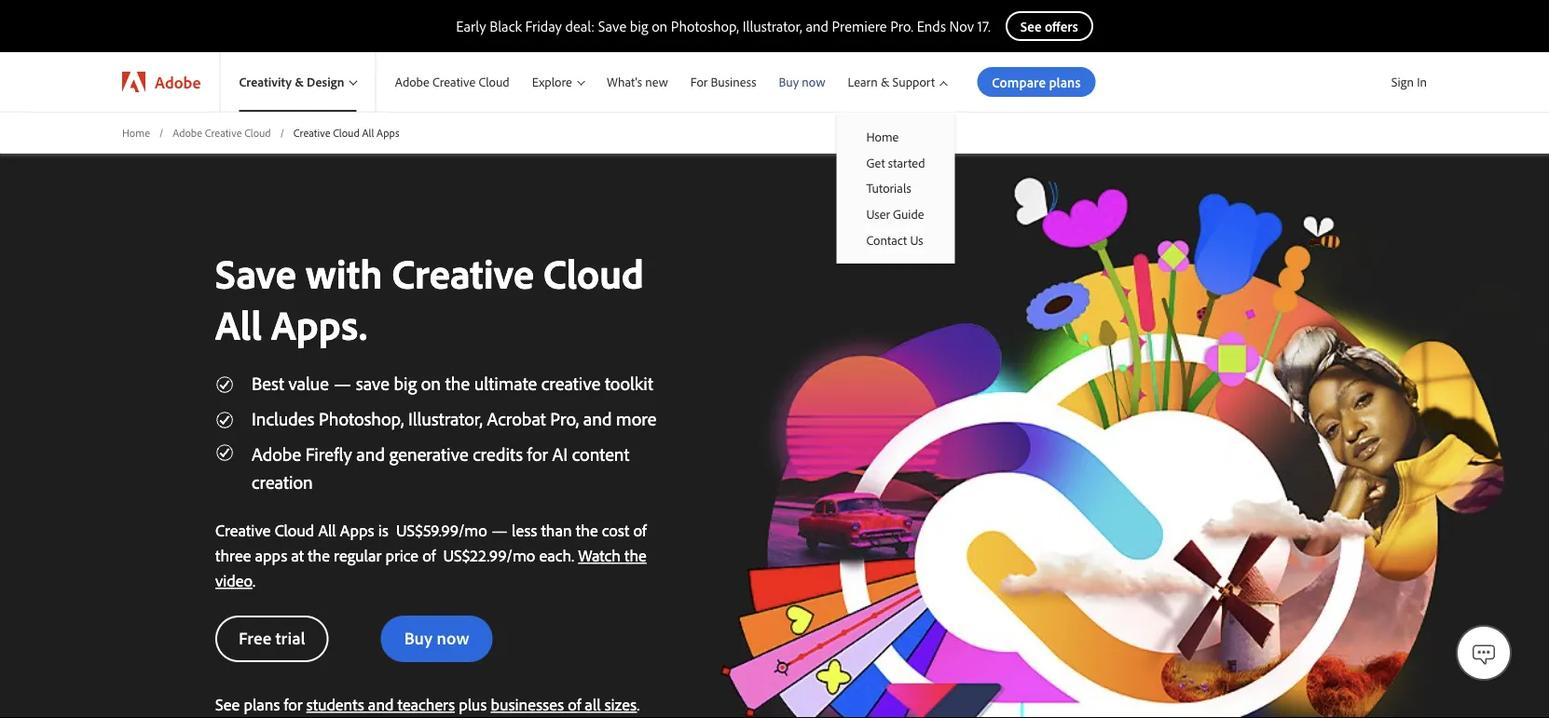 Task type: describe. For each thing, give the bounding box(es) containing it.
apps
[[255, 545, 287, 566]]

watch
[[578, 545, 621, 566]]

nov
[[950, 17, 974, 35]]

0 vertical spatial 99
[[441, 520, 459, 541]]

see plans for students and teachers plus businesses of all sizes .
[[215, 694, 640, 715]]

creation
[[252, 470, 313, 493]]

save
[[356, 371, 390, 395]]

17.
[[978, 17, 991, 35]]

best value — save big on the ultimate creative toolkit
[[252, 371, 653, 395]]

businesses
[[491, 694, 564, 715]]

learn & support button
[[837, 52, 959, 112]]

sizes
[[605, 694, 637, 715]]

circled checkmark bullet point image for includes
[[215, 411, 234, 430]]

for inside adobe firefly and generative credits for ai content creation
[[527, 442, 548, 465]]

1 horizontal spatial big
[[630, 17, 648, 35]]

1 horizontal spatial home link
[[837, 124, 955, 150]]

creative
[[541, 371, 601, 395]]

plus
[[459, 694, 487, 715]]

1 vertical spatial illustrator,
[[408, 406, 483, 430]]

1 vertical spatial of
[[422, 545, 436, 566]]

each.
[[539, 545, 574, 566]]

1 horizontal spatial photoshop,
[[671, 17, 739, 35]]

ends
[[917, 17, 946, 35]]

business
[[711, 74, 756, 90]]

now for right buy now link
[[802, 74, 825, 90]]

contact us link
[[837, 227, 955, 253]]

0 horizontal spatial us$
[[396, 520, 423, 541]]

early black friday deal: save big on photoshop, illustrator, and premiere pro. ends nov 17.
[[456, 17, 991, 35]]

free trial link
[[215, 616, 329, 663]]

for business
[[691, 74, 756, 90]]

see
[[215, 694, 240, 715]]

than
[[541, 520, 572, 541]]

0 vertical spatial save
[[598, 17, 627, 35]]

learn & support
[[848, 74, 935, 90]]

is
[[378, 520, 388, 541]]

all for creative cloud all apps
[[362, 125, 374, 139]]

explore button
[[521, 52, 596, 112]]

price
[[385, 545, 419, 566]]

creativity
[[239, 74, 292, 90]]

free trial
[[239, 627, 305, 650]]

what's new link
[[596, 52, 679, 112]]

& for creativity
[[295, 74, 304, 90]]

0 horizontal spatial buy
[[404, 627, 433, 650]]

design
[[307, 74, 344, 90]]

1 horizontal spatial 99
[[489, 545, 507, 566]]

support
[[893, 74, 935, 90]]

— less than the cost of three apps at the regular price of
[[215, 520, 646, 566]]

0 vertical spatial adobe creative cloud link
[[376, 52, 521, 112]]

value
[[288, 371, 329, 395]]

us$ 22 . 99 /mo each.
[[443, 545, 578, 566]]

save inside save with creative cloud all apps.
[[215, 247, 296, 299]]

1 vertical spatial big
[[394, 371, 417, 395]]

pro,
[[550, 406, 579, 430]]

contact
[[866, 232, 907, 248]]

0 horizontal spatial adobe creative cloud
[[173, 125, 271, 139]]

. right all at left
[[637, 694, 640, 715]]

— inside — less than the cost of three apps at the regular price of
[[491, 520, 508, 541]]

1 horizontal spatial home
[[866, 129, 899, 145]]

guide
[[893, 206, 924, 222]]

watch the video link
[[215, 545, 647, 591]]

0 horizontal spatial —
[[333, 371, 352, 395]]

premiere
[[832, 17, 887, 35]]

creativity & design button
[[220, 52, 375, 112]]

regular
[[334, 545, 382, 566]]

0 horizontal spatial on
[[421, 371, 441, 395]]

includes photoshop, illustrator, acrobat pro, and more
[[252, 406, 657, 430]]

the up watch on the bottom left of the page
[[576, 520, 598, 541]]

new
[[645, 74, 668, 90]]

adobe firefly and generative credits for ai content creation
[[252, 442, 630, 493]]

acrobat
[[487, 406, 546, 430]]

us
[[910, 232, 923, 248]]

0 vertical spatial buy now
[[779, 74, 825, 90]]

1 horizontal spatial us$
[[443, 545, 470, 566]]

in
[[1417, 74, 1427, 90]]

now for the leftmost buy now link
[[437, 627, 469, 650]]

and inside adobe firefly and generative credits for ai content creation
[[356, 442, 385, 465]]

the up includes photoshop, illustrator, acrobat pro, and more
[[445, 371, 470, 395]]

black
[[490, 17, 522, 35]]

1 horizontal spatial buy
[[779, 74, 799, 90]]

cost
[[602, 520, 630, 541]]

group containing home
[[837, 112, 955, 264]]

cloud inside save with creative cloud all apps.
[[544, 247, 644, 299]]

explore
[[532, 74, 572, 90]]

& for learn
[[881, 74, 890, 90]]

less
[[512, 520, 537, 541]]

1 horizontal spatial adobe creative cloud
[[395, 74, 510, 90]]

ai
[[552, 442, 568, 465]]

creative cloud all apps is us$ 59 . 99 /mo
[[215, 520, 487, 541]]

apps.
[[271, 299, 367, 350]]

tutorials
[[866, 180, 911, 196]]

0 vertical spatial illustrator,
[[743, 17, 802, 35]]

watch the video
[[215, 545, 647, 591]]

. down 'us$59.99 per month per license' element
[[487, 545, 489, 566]]

tutorials link
[[837, 175, 955, 201]]

sign in
[[1391, 74, 1427, 90]]

0 horizontal spatial home
[[122, 125, 150, 139]]

content
[[572, 442, 630, 465]]

adobe link
[[103, 52, 219, 112]]



Task type: vqa. For each thing, say whether or not it's contained in the screenshot.
the For Business link
yes



Task type: locate. For each thing, give the bounding box(es) containing it.
buy right business
[[779, 74, 799, 90]]

1 & from the left
[[295, 74, 304, 90]]

2 & from the left
[[881, 74, 890, 90]]

all
[[585, 694, 601, 715]]

all up the regular
[[318, 520, 336, 541]]

0 vertical spatial on
[[652, 17, 668, 35]]

1 vertical spatial on
[[421, 371, 441, 395]]

1 vertical spatial —
[[491, 520, 508, 541]]

creativity & design
[[239, 74, 344, 90]]

0 horizontal spatial apps
[[340, 520, 374, 541]]

buy now up see plans for students and teachers plus businesses of all sizes .
[[404, 627, 469, 650]]

home link up get started
[[837, 124, 955, 150]]

for left ai
[[527, 442, 548, 465]]

photoshop,
[[671, 17, 739, 35], [319, 406, 404, 430]]

creative inside save with creative cloud all apps.
[[392, 247, 534, 299]]

us$59.99 per month per license element
[[396, 520, 487, 541]]

save left with
[[215, 247, 296, 299]]

started
[[888, 154, 925, 171]]

0 vertical spatial of
[[633, 520, 646, 541]]

toolkit
[[605, 371, 653, 395]]

and
[[806, 17, 829, 35], [583, 406, 612, 430], [356, 442, 385, 465], [368, 694, 394, 715]]

0 vertical spatial for
[[527, 442, 548, 465]]

user guide link
[[837, 201, 955, 227]]

. down apps
[[253, 570, 255, 591]]

1 horizontal spatial on
[[652, 17, 668, 35]]

big
[[630, 17, 648, 35], [394, 371, 417, 395]]

get
[[866, 154, 885, 171]]

/mo up 22
[[459, 520, 487, 541]]

1 vertical spatial 99
[[489, 545, 507, 566]]

adobe creative cloud down early
[[395, 74, 510, 90]]

circled checkmark bullet point image
[[215, 375, 234, 394], [215, 411, 234, 430], [215, 444, 234, 462]]

user guide
[[866, 206, 924, 222]]

us$
[[396, 520, 423, 541], [443, 545, 470, 566]]

deal:
[[565, 17, 595, 35]]

1 vertical spatial for
[[284, 694, 303, 715]]

creative
[[433, 74, 476, 90], [205, 125, 242, 139], [293, 125, 330, 139], [392, 247, 534, 299], [215, 520, 271, 541]]

& inside popup button
[[881, 74, 890, 90]]

the right at
[[308, 545, 330, 566]]

2 horizontal spatial all
[[362, 125, 374, 139]]

0 vertical spatial /mo
[[459, 520, 487, 541]]

save
[[598, 17, 627, 35], [215, 247, 296, 299]]

illustrator, up business
[[743, 17, 802, 35]]

0 horizontal spatial 99
[[441, 520, 459, 541]]

all
[[362, 125, 374, 139], [215, 299, 262, 350], [318, 520, 336, 541]]

1 circled checkmark bullet point image from the top
[[215, 375, 234, 394]]

free
[[239, 627, 271, 650]]

trial
[[276, 627, 305, 650]]

photoshop, up for at the top left
[[671, 17, 739, 35]]

on
[[652, 17, 668, 35], [421, 371, 441, 395]]

and right firefly
[[356, 442, 385, 465]]

apps for creative cloud all apps is us$ 59 . 99 /mo
[[340, 520, 374, 541]]

59
[[423, 520, 439, 541]]

circled checkmark bullet point image for best
[[215, 375, 234, 394]]

adobe up creative cloud all apps
[[395, 74, 430, 90]]

/mo down less
[[507, 545, 535, 566]]

1 horizontal spatial now
[[802, 74, 825, 90]]

3 circled checkmark bullet point image from the top
[[215, 444, 234, 462]]

us$22.99 per month per license element
[[443, 545, 535, 566]]

home link
[[837, 124, 955, 150], [122, 125, 150, 141]]

what's
[[607, 74, 642, 90]]

of down 59
[[422, 545, 436, 566]]

teachers
[[398, 694, 455, 715]]

circled checkmark bullet point image for adobe
[[215, 444, 234, 462]]

and right pro,
[[583, 406, 612, 430]]

home link down adobe link
[[122, 125, 150, 141]]

1 vertical spatial apps
[[340, 520, 374, 541]]

— left less
[[491, 520, 508, 541]]

1 vertical spatial photoshop,
[[319, 406, 404, 430]]

for business link
[[679, 52, 768, 112]]

1 horizontal spatial —
[[491, 520, 508, 541]]

what's new
[[607, 74, 668, 90]]

1 vertical spatial us$
[[443, 545, 470, 566]]

1 horizontal spatial illustrator,
[[743, 17, 802, 35]]

adobe inside adobe link
[[155, 71, 201, 92]]

and left the teachers
[[368, 694, 394, 715]]

0 horizontal spatial now
[[437, 627, 469, 650]]

2 horizontal spatial of
[[633, 520, 646, 541]]

0 vertical spatial all
[[362, 125, 374, 139]]

friday
[[525, 17, 562, 35]]

1 horizontal spatial all
[[318, 520, 336, 541]]

for
[[527, 442, 548, 465], [284, 694, 303, 715]]

adobe up creation
[[252, 442, 301, 465]]

adobe creative cloud
[[395, 74, 510, 90], [173, 125, 271, 139]]

plans
[[244, 694, 280, 715]]

all up best
[[215, 299, 262, 350]]

1 horizontal spatial adobe creative cloud link
[[376, 52, 521, 112]]

home down adobe link
[[122, 125, 150, 139]]

contact us
[[866, 232, 923, 248]]

buy up the teachers
[[404, 627, 433, 650]]

0 vertical spatial us$
[[396, 520, 423, 541]]

video
[[215, 570, 253, 591]]

2 circled checkmark bullet point image from the top
[[215, 411, 234, 430]]

0 horizontal spatial illustrator,
[[408, 406, 483, 430]]

1 vertical spatial all
[[215, 299, 262, 350]]

now left learn
[[802, 74, 825, 90]]

1 horizontal spatial buy now
[[779, 74, 825, 90]]

0 vertical spatial now
[[802, 74, 825, 90]]

0 horizontal spatial all
[[215, 299, 262, 350]]

on up includes photoshop, illustrator, acrobat pro, and more
[[421, 371, 441, 395]]

—
[[333, 371, 352, 395], [491, 520, 508, 541]]

three
[[215, 545, 251, 566]]

1 vertical spatial now
[[437, 627, 469, 650]]

learn
[[848, 74, 878, 90]]

1 vertical spatial buy
[[404, 627, 433, 650]]

of left all at left
[[568, 694, 581, 715]]

all for creative cloud all apps is us$ 59 . 99 /mo
[[318, 520, 336, 541]]

adobe inside adobe firefly and generative credits for ai content creation
[[252, 442, 301, 465]]

creative cloud all apps
[[293, 125, 399, 139]]

& left design
[[295, 74, 304, 90]]

photoshop, down the save
[[319, 406, 404, 430]]

and left premiere
[[806, 17, 829, 35]]

big up what's new
[[630, 17, 648, 35]]

apps for creative cloud all apps
[[377, 125, 399, 139]]

adobe
[[155, 71, 201, 92], [395, 74, 430, 90], [173, 125, 202, 139], [252, 442, 301, 465]]

0 vertical spatial buy now link
[[768, 52, 837, 112]]

the down cost at the bottom left of the page
[[625, 545, 647, 566]]

0 horizontal spatial save
[[215, 247, 296, 299]]

2 vertical spatial all
[[318, 520, 336, 541]]

& inside dropdown button
[[295, 74, 304, 90]]

0 horizontal spatial adobe creative cloud link
[[173, 125, 271, 141]]

99 right 59
[[441, 520, 459, 541]]

sign in button
[[1388, 66, 1431, 98]]

big right the save
[[394, 371, 417, 395]]

99 right 22
[[489, 545, 507, 566]]

adobe creative cloud link down early
[[376, 52, 521, 112]]

get started
[[866, 154, 925, 171]]

with
[[306, 247, 383, 299]]

0 horizontal spatial buy now link
[[381, 616, 493, 663]]

0 vertical spatial photoshop,
[[671, 17, 739, 35]]

/mo
[[459, 520, 487, 541], [507, 545, 535, 566]]

1 horizontal spatial apps
[[377, 125, 399, 139]]

0 vertical spatial adobe creative cloud
[[395, 74, 510, 90]]

99
[[441, 520, 459, 541], [489, 545, 507, 566]]

1 vertical spatial circled checkmark bullet point image
[[215, 411, 234, 430]]

0 horizontal spatial for
[[284, 694, 303, 715]]

buy now link left learn
[[768, 52, 837, 112]]

1 horizontal spatial save
[[598, 17, 627, 35]]

2 vertical spatial of
[[568, 694, 581, 715]]

0 horizontal spatial photoshop,
[[319, 406, 404, 430]]

1 vertical spatial buy now link
[[381, 616, 493, 663]]

0 vertical spatial apps
[[377, 125, 399, 139]]

0 vertical spatial —
[[333, 371, 352, 395]]

includes
[[252, 406, 314, 430]]

1 horizontal spatial &
[[881, 74, 890, 90]]

the
[[445, 371, 470, 395], [576, 520, 598, 541], [308, 545, 330, 566], [625, 545, 647, 566]]

adobe left creativity
[[155, 71, 201, 92]]

generative
[[389, 442, 468, 465]]

ultimate
[[474, 371, 537, 395]]

0 vertical spatial big
[[630, 17, 648, 35]]

adobe down adobe link
[[173, 125, 202, 139]]

buy now
[[779, 74, 825, 90], [404, 627, 469, 650]]

.
[[439, 520, 441, 541], [487, 545, 489, 566], [253, 570, 255, 591], [637, 694, 640, 715]]

0 horizontal spatial of
[[422, 545, 436, 566]]

0 horizontal spatial home link
[[122, 125, 150, 141]]

0 vertical spatial buy
[[779, 74, 799, 90]]

at
[[291, 545, 304, 566]]

1 vertical spatial buy now
[[404, 627, 469, 650]]

0 horizontal spatial /mo
[[459, 520, 487, 541]]

0 horizontal spatial buy now
[[404, 627, 469, 650]]

more
[[616, 406, 657, 430]]

businesses of all sizes link
[[491, 694, 637, 715]]

home
[[122, 125, 150, 139], [866, 129, 899, 145]]

firefly
[[305, 442, 352, 465]]

. up the 'watch the video'
[[439, 520, 441, 541]]

apps
[[377, 125, 399, 139], [340, 520, 374, 541]]

2 vertical spatial circled checkmark bullet point image
[[215, 444, 234, 462]]

all inside save with creative cloud all apps.
[[215, 299, 262, 350]]

adobe creative cloud link down creativity
[[173, 125, 271, 141]]

sign
[[1391, 74, 1414, 90]]

for
[[691, 74, 708, 90]]

us$ up price
[[396, 520, 423, 541]]

0 horizontal spatial &
[[295, 74, 304, 90]]

for right plans
[[284, 694, 303, 715]]

user
[[866, 206, 890, 222]]

early
[[456, 17, 486, 35]]

adobe creative cloud down creativity
[[173, 125, 271, 139]]

1 vertical spatial save
[[215, 247, 296, 299]]

credits
[[473, 442, 523, 465]]

home up get at the top right of page
[[866, 129, 899, 145]]

1 vertical spatial adobe creative cloud
[[173, 125, 271, 139]]

the inside the 'watch the video'
[[625, 545, 647, 566]]

on up 'new'
[[652, 17, 668, 35]]

buy now link up see plans for students and teachers plus businesses of all sizes .
[[381, 616, 493, 663]]

illustrator, down best value — save big on the ultimate creative toolkit
[[408, 406, 483, 430]]

students and teachers link
[[306, 694, 455, 715]]

save right deal:
[[598, 17, 627, 35]]

& right learn
[[881, 74, 890, 90]]

get started link
[[837, 150, 955, 175]]

1 horizontal spatial of
[[568, 694, 581, 715]]

— left the save
[[333, 371, 352, 395]]

0 vertical spatial circled checkmark bullet point image
[[215, 375, 234, 394]]

best
[[252, 371, 284, 395]]

of right cost at the bottom left of the page
[[633, 520, 646, 541]]

group
[[837, 112, 955, 264]]

1 horizontal spatial buy now link
[[768, 52, 837, 112]]

all down "creativity & design" dropdown button
[[362, 125, 374, 139]]

1 horizontal spatial /mo
[[507, 545, 535, 566]]

buy now left learn
[[779, 74, 825, 90]]

&
[[295, 74, 304, 90], [881, 74, 890, 90]]

us$ down 'us$59.99 per month per license' element
[[443, 545, 470, 566]]

now up plus
[[437, 627, 469, 650]]

1 vertical spatial adobe creative cloud link
[[173, 125, 271, 141]]

buy now link
[[768, 52, 837, 112], [381, 616, 493, 663]]

students
[[306, 694, 364, 715]]

1 vertical spatial /mo
[[507, 545, 535, 566]]

save with creative cloud all apps.
[[215, 247, 644, 350]]

0 horizontal spatial big
[[394, 371, 417, 395]]

1 horizontal spatial for
[[527, 442, 548, 465]]



